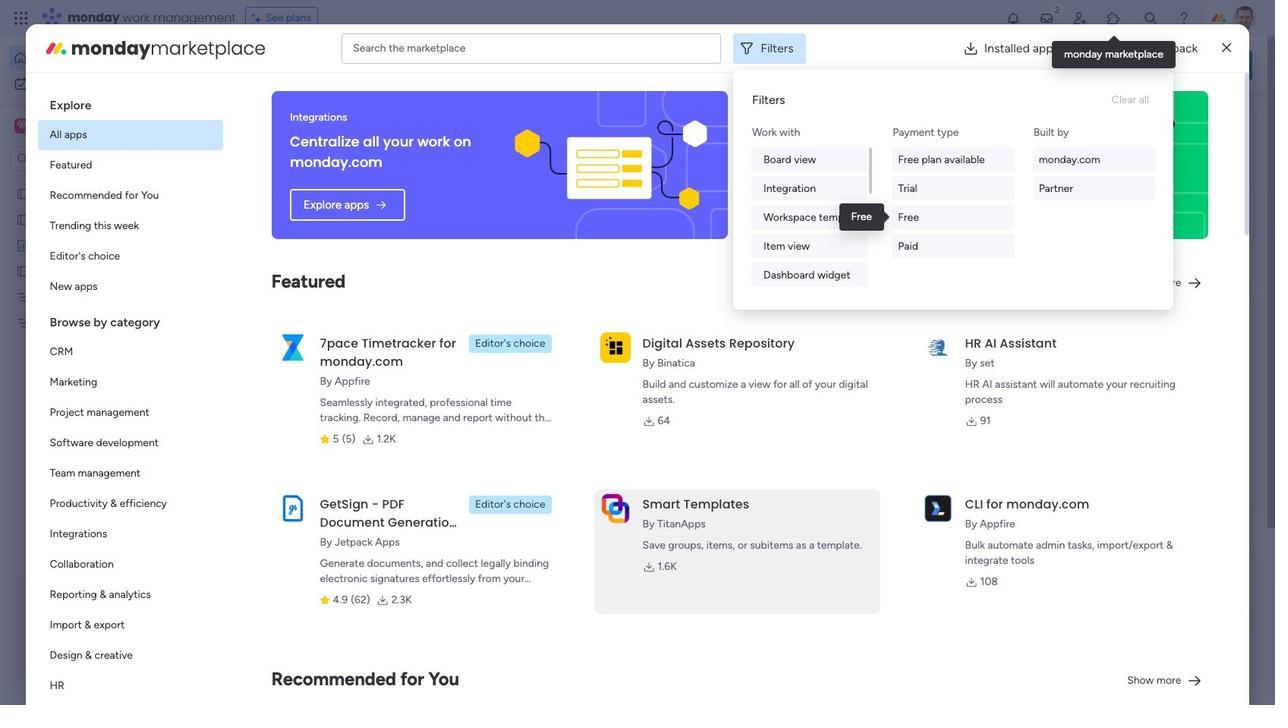 Task type: vqa. For each thing, say whether or not it's contained in the screenshot.
and to the left
no



Task type: describe. For each thing, give the bounding box(es) containing it.
templates image image
[[1039, 305, 1239, 410]]

notifications image
[[1006, 11, 1021, 26]]

update feed image
[[1039, 11, 1055, 26]]

search everything image
[[1143, 11, 1159, 26]]

getting started element
[[1025, 553, 1253, 614]]

1 vertical spatial public board image
[[16, 212, 30, 226]]

0 vertical spatial public board image
[[16, 186, 30, 200]]

2 heading from the top
[[38, 302, 223, 337]]

workspace image
[[17, 118, 27, 134]]

2 image
[[1051, 1, 1064, 18]]

workspace image
[[14, 118, 30, 134]]

quick search results list box
[[235, 142, 989, 529]]

public dashboard image inside quick search results list box
[[750, 277, 767, 294]]

public board image inside quick search results list box
[[254, 277, 270, 294]]

1 horizontal spatial monday marketplace image
[[1106, 11, 1121, 26]]

v2 user feedback image
[[1037, 56, 1049, 73]]

0 vertical spatial public dashboard image
[[16, 238, 30, 252]]

public board image
[[16, 263, 30, 278]]

help center element
[[1025, 626, 1253, 687]]

Search in workspace field
[[32, 150, 127, 167]]



Task type: locate. For each thing, give the bounding box(es) containing it.
select product image
[[14, 11, 29, 26]]

banner logo image
[[513, 91, 710, 239], [993, 91, 1191, 239]]

app logo image
[[278, 332, 308, 363], [600, 332, 631, 363], [923, 332, 953, 363], [278, 493, 308, 524], [600, 493, 631, 524], [923, 493, 953, 524]]

public dashboard image up public board icon
[[16, 238, 30, 252]]

0 vertical spatial heading
[[38, 85, 223, 120]]

2 element
[[388, 572, 406, 590]]

v2 bolt switch image
[[1156, 57, 1165, 73]]

monday marketplace image
[[1106, 11, 1121, 26], [44, 36, 68, 60]]

0 vertical spatial dapulse x slim image
[[1223, 39, 1232, 57]]

2 banner logo image from the left
[[993, 91, 1191, 239]]

1 horizontal spatial banner logo image
[[993, 91, 1191, 239]]

2 vertical spatial public board image
[[254, 277, 270, 294]]

dapulse x slim image
[[1223, 39, 1232, 57], [1230, 110, 1248, 128]]

terry turtle image
[[270, 680, 301, 705]]

see plans image
[[252, 10, 266, 27]]

check circle image
[[1048, 162, 1058, 173]]

1 vertical spatial dapulse x slim image
[[1230, 110, 1248, 128]]

public board image
[[16, 186, 30, 200], [16, 212, 30, 226], [254, 277, 270, 294]]

0 horizontal spatial public dashboard image
[[16, 238, 30, 252]]

1 vertical spatial heading
[[38, 302, 223, 337]]

1 horizontal spatial public dashboard image
[[750, 277, 767, 294]]

1 heading from the top
[[38, 85, 223, 120]]

workspace selection element
[[14, 117, 127, 137]]

public dashboard image
[[16, 238, 30, 252], [750, 277, 767, 294]]

list box
[[38, 85, 223, 705], [0, 177, 194, 540]]

circle o image
[[1048, 181, 1058, 193]]

check circle image
[[1048, 143, 1058, 154]]

1 vertical spatial public dashboard image
[[750, 277, 767, 294]]

1 vertical spatial monday marketplace image
[[44, 36, 68, 60]]

heading
[[38, 85, 223, 120], [38, 302, 223, 337]]

0 vertical spatial monday marketplace image
[[1106, 11, 1121, 26]]

terry turtle image
[[1233, 6, 1257, 30]]

component image
[[750, 301, 764, 315]]

invite members image
[[1073, 11, 1088, 26]]

0 horizontal spatial banner logo image
[[513, 91, 710, 239]]

1 banner logo image from the left
[[513, 91, 710, 239]]

help image
[[1177, 11, 1192, 26]]

0 horizontal spatial monday marketplace image
[[44, 36, 68, 60]]

option
[[9, 46, 185, 70], [9, 71, 185, 96], [38, 120, 223, 150], [38, 150, 223, 181], [0, 180, 194, 183], [38, 181, 223, 211], [38, 211, 223, 241], [38, 241, 223, 272], [38, 272, 223, 302], [38, 337, 223, 367], [38, 367, 223, 398], [38, 398, 223, 428], [38, 428, 223, 459], [38, 459, 223, 489], [38, 489, 223, 519], [38, 519, 223, 550], [38, 550, 223, 580], [38, 580, 223, 610], [38, 610, 223, 641], [38, 641, 223, 671], [38, 671, 223, 702]]

public dashboard image up component icon
[[750, 277, 767, 294]]



